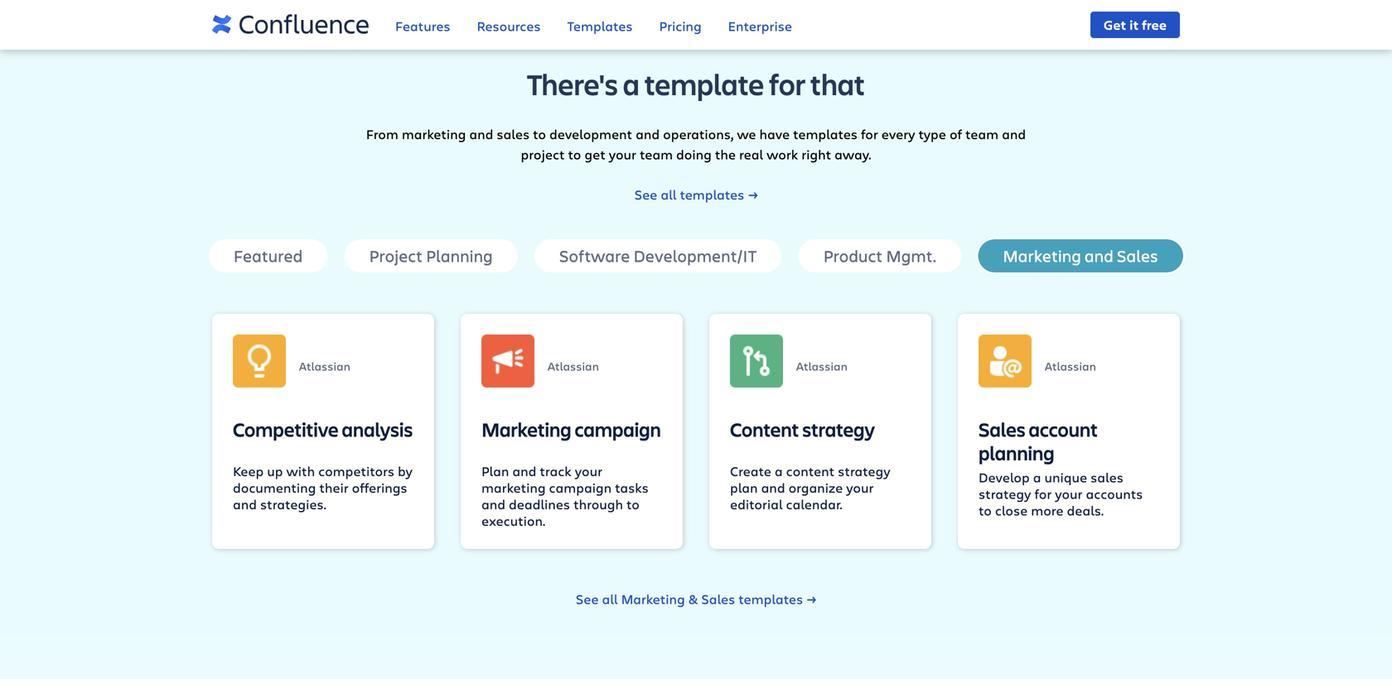 Task type: describe. For each thing, give the bounding box(es) containing it.
templates
[[567, 17, 633, 35]]

content strategy
[[730, 416, 875, 443]]

marketing inside "link"
[[621, 590, 685, 608]]

free
[[1142, 16, 1167, 34]]

a for there's
[[623, 64, 640, 104]]

the
[[715, 145, 736, 163]]

development
[[550, 125, 633, 143]]

marketing for marketing and sales
[[1003, 245, 1082, 267]]

your inside from marketing and sales to development and operations, we have templates for every type of team and project to get your team doing the real work right away.
[[609, 145, 637, 163]]

for inside sales account planning develop a unique sales strategy for your accounts to close more deals.
[[1035, 485, 1052, 503]]

strategies.
[[260, 496, 326, 513]]

your inside create a content strategy plan and organize your editorial calendar.
[[846, 479, 874, 497]]

mgmt.
[[886, 245, 937, 267]]

execution.
[[482, 512, 545, 530]]

marketing and sales button
[[977, 238, 1185, 274]]

create
[[730, 462, 772, 480]]

track
[[540, 462, 572, 480]]

marketing campaign
[[482, 416, 661, 443]]

marketing campaign image
[[482, 335, 535, 388]]

and inside create a content strategy plan and organize your editorial calendar.
[[761, 479, 785, 497]]

up
[[267, 462, 283, 480]]

organize
[[789, 479, 843, 497]]

calendar.
[[786, 496, 843, 513]]

accounts
[[1086, 485, 1143, 503]]

&
[[689, 590, 698, 608]]

0 vertical spatial for
[[769, 64, 806, 104]]

and inside button
[[1085, 245, 1114, 267]]

software
[[560, 245, 630, 267]]

see all marketing & sales templates link
[[576, 589, 817, 610]]

software development/it
[[560, 245, 757, 267]]

more
[[1031, 502, 1064, 520]]

pricing
[[659, 17, 702, 35]]

project planning
[[369, 245, 493, 267]]

to up the project
[[533, 125, 546, 143]]

get
[[585, 145, 606, 163]]

see for see all marketing & sales templates
[[576, 590, 599, 608]]

work
[[767, 145, 798, 163]]

content strategy image
[[730, 335, 783, 388]]

confluence logo image
[[212, 5, 369, 45]]

develop
[[979, 469, 1030, 487]]

real
[[739, 145, 763, 163]]

operations,
[[663, 125, 734, 143]]

offerings
[[352, 479, 407, 497]]

enterprise
[[728, 17, 792, 35]]

enterprise link
[[728, 6, 792, 48]]

unique
[[1045, 469, 1088, 487]]

your inside sales account planning develop a unique sales strategy for your accounts to close more deals.
[[1055, 485, 1083, 503]]

through
[[574, 496, 623, 513]]

deadlines
[[509, 496, 570, 513]]

product mgmt.
[[824, 245, 937, 267]]

0 vertical spatial strategy
[[802, 416, 875, 443]]

doing
[[676, 145, 712, 163]]

sales inside from marketing and sales to development and operations, we have templates for every type of team and project to get your team doing the real work right away.
[[497, 125, 530, 143]]

close
[[995, 502, 1028, 520]]

that
[[811, 64, 865, 104]]

analysis
[[342, 416, 413, 443]]

project
[[369, 245, 423, 267]]

of
[[950, 125, 962, 143]]

templates inside from marketing and sales to development and operations, we have templates for every type of team and project to get your team doing the real work right away.
[[793, 125, 858, 143]]

featured button
[[207, 238, 330, 274]]

for inside from marketing and sales to development and operations, we have templates for every type of team and project to get your team doing the real work right away.
[[861, 125, 878, 143]]

features link
[[395, 6, 451, 48]]

software development/it button
[[533, 238, 784, 274]]

sales account planning develop a unique sales strategy for your accounts to close more deals.
[[979, 416, 1143, 520]]

see for see all templates
[[635, 186, 658, 203]]

right
[[802, 145, 831, 163]]

atlassian for strategy
[[797, 358, 848, 374]]

4 atlassian from the left
[[1045, 358, 1096, 374]]

documenting
[[233, 479, 316, 497]]

development/it
[[634, 245, 757, 267]]

marketing for marketing campaign
[[482, 416, 572, 443]]

strategy inside sales account planning develop a unique sales strategy for your accounts to close more deals.
[[979, 485, 1031, 503]]

competitive
[[233, 416, 339, 443]]

there's a template for that
[[527, 64, 865, 104]]

by
[[398, 462, 413, 480]]

deals.
[[1067, 502, 1104, 520]]

content
[[730, 416, 799, 443]]

tasks
[[615, 479, 649, 497]]



Task type: locate. For each thing, give the bounding box(es) containing it.
templates up right
[[793, 125, 858, 143]]

editorial
[[730, 496, 783, 513]]

all for marketing
[[602, 590, 618, 608]]

templates down the
[[680, 186, 745, 203]]

for up away.
[[861, 125, 878, 143]]

1 vertical spatial all
[[602, 590, 618, 608]]

1 vertical spatial sales
[[979, 416, 1026, 443]]

plan and track your marketing campaign tasks and deadlines through to execution.
[[482, 462, 649, 530]]

marketing up 'execution.'
[[482, 479, 546, 497]]

1 vertical spatial see
[[576, 590, 599, 608]]

2 atlassian from the left
[[548, 358, 599, 374]]

sales inside button
[[1117, 245, 1159, 267]]

featured
[[234, 245, 303, 267]]

2 vertical spatial marketing
[[621, 590, 685, 608]]

all inside "link"
[[602, 590, 618, 608]]

your right organize
[[846, 479, 874, 497]]

a inside sales account planning develop a unique sales strategy for your accounts to close more deals.
[[1033, 469, 1041, 487]]

0 horizontal spatial marketing
[[482, 416, 572, 443]]

resources link
[[477, 6, 541, 48]]

sales up 'deals.'
[[1091, 469, 1124, 487]]

all
[[661, 186, 677, 203], [602, 590, 618, 608]]

product mgmt. button
[[797, 238, 963, 274]]

to left the get
[[568, 145, 581, 163]]

competitors
[[318, 462, 395, 480]]

marketing and sales
[[1003, 245, 1159, 267]]

0 horizontal spatial team
[[640, 145, 673, 163]]

keep
[[233, 462, 264, 480]]

campaign inside plan and track your marketing campaign tasks and deadlines through to execution.
[[549, 479, 612, 497]]

1 vertical spatial marketing
[[482, 416, 572, 443]]

pricing link
[[659, 6, 702, 48]]

2 horizontal spatial for
[[1035, 485, 1052, 503]]

marketing
[[1003, 245, 1082, 267], [482, 416, 572, 443], [621, 590, 685, 608]]

sales inside "link"
[[701, 590, 735, 608]]

a
[[623, 64, 640, 104], [775, 462, 783, 480], [1033, 469, 1041, 487]]

type
[[919, 125, 946, 143]]

plan
[[482, 462, 509, 480]]

for
[[769, 64, 806, 104], [861, 125, 878, 143], [1035, 485, 1052, 503]]

all for templates
[[661, 186, 677, 203]]

planning
[[979, 440, 1055, 466]]

0 horizontal spatial sales
[[701, 590, 735, 608]]

your inside plan and track your marketing campaign tasks and deadlines through to execution.
[[575, 462, 603, 480]]

1 vertical spatial campaign
[[549, 479, 612, 497]]

keep up with competitors by documenting their offerings and strategies.
[[233, 462, 413, 513]]

sales inside sales account planning develop a unique sales strategy for your accounts to close more deals.
[[1091, 469, 1124, 487]]

to inside sales account planning develop a unique sales strategy for your accounts to close more deals.
[[979, 502, 992, 520]]

for left the that
[[769, 64, 806, 104]]

strategy right the content
[[838, 462, 891, 480]]

1 vertical spatial for
[[861, 125, 878, 143]]

0 horizontal spatial marketing
[[402, 125, 466, 143]]

product
[[824, 245, 883, 267]]

1 horizontal spatial all
[[661, 186, 677, 203]]

with
[[286, 462, 315, 480]]

and inside keep up with competitors by documenting their offerings and strategies.
[[233, 496, 257, 513]]

project planning button
[[343, 238, 520, 274]]

0 vertical spatial sales
[[1117, 245, 1159, 267]]

2 vertical spatial strategy
[[979, 485, 1031, 503]]

your right the get
[[609, 145, 637, 163]]

have
[[760, 125, 790, 143]]

a right there's
[[623, 64, 640, 104]]

get it free link
[[1091, 12, 1180, 38]]

2 vertical spatial for
[[1035, 485, 1052, 503]]

a right the create
[[775, 462, 783, 480]]

0 vertical spatial campaign
[[575, 416, 661, 443]]

there's
[[527, 64, 618, 104]]

3 atlassian from the left
[[797, 358, 848, 374]]

sales
[[1117, 245, 1159, 267], [979, 416, 1026, 443], [701, 590, 735, 608]]

1 vertical spatial team
[[640, 145, 673, 163]]

atlassian up the competitive analysis
[[299, 358, 351, 374]]

2 horizontal spatial marketing
[[1003, 245, 1082, 267]]

0 vertical spatial marketing
[[402, 125, 466, 143]]

strategy inside create a content strategy plan and organize your editorial calendar.
[[838, 462, 891, 480]]

campaign
[[575, 416, 661, 443], [549, 479, 612, 497]]

1 horizontal spatial marketing
[[482, 479, 546, 497]]

see
[[635, 186, 658, 203], [576, 590, 599, 608]]

1 horizontal spatial sales
[[1091, 469, 1124, 487]]

templates inside "link"
[[739, 590, 803, 608]]

every
[[882, 125, 915, 143]]

resources
[[477, 17, 541, 35]]

plan
[[730, 479, 758, 497]]

atlassian right 'content strategy' image
[[797, 358, 848, 374]]

1 vertical spatial marketing
[[482, 479, 546, 497]]

for right 'close'
[[1035, 485, 1052, 503]]

1 atlassian from the left
[[299, 358, 351, 374]]

sales inside sales account planning develop a unique sales strategy for your accounts to close more deals.
[[979, 416, 1026, 443]]

0 vertical spatial marketing
[[1003, 245, 1082, 267]]

a for create
[[775, 462, 783, 480]]

see inside see all templates link
[[635, 186, 658, 203]]

to
[[533, 125, 546, 143], [568, 145, 581, 163], [627, 496, 640, 513], [979, 502, 992, 520]]

1 vertical spatial sales
[[1091, 469, 1124, 487]]

competitive analysis image
[[233, 335, 286, 388]]

content
[[786, 462, 835, 480]]

marketing
[[402, 125, 466, 143], [482, 479, 546, 497]]

atlassian
[[299, 358, 351, 374], [548, 358, 599, 374], [797, 358, 848, 374], [1045, 358, 1096, 374]]

atlassian for analysis
[[299, 358, 351, 374]]

templates right the &
[[739, 590, 803, 608]]

0 vertical spatial sales
[[497, 125, 530, 143]]

see all templates link
[[635, 184, 758, 205]]

1 horizontal spatial a
[[775, 462, 783, 480]]

team right of
[[966, 125, 999, 143]]

campaign left tasks
[[549, 479, 612, 497]]

sales
[[497, 125, 530, 143], [1091, 469, 1124, 487]]

create a content strategy plan and organize your editorial calendar.
[[730, 462, 891, 513]]

1 horizontal spatial team
[[966, 125, 999, 143]]

0 horizontal spatial all
[[602, 590, 618, 608]]

0 vertical spatial all
[[661, 186, 677, 203]]

your left accounts
[[1055, 485, 1083, 503]]

templates
[[793, 125, 858, 143], [680, 186, 745, 203], [739, 590, 803, 608]]

a left the unique
[[1033, 469, 1041, 487]]

it
[[1130, 16, 1139, 34]]

strategy up the content
[[802, 416, 875, 443]]

project
[[521, 145, 565, 163]]

sales account planning image
[[979, 335, 1032, 388]]

2 vertical spatial templates
[[739, 590, 803, 608]]

0 vertical spatial team
[[966, 125, 999, 143]]

to right through
[[627, 496, 640, 513]]

your right track
[[575, 462, 603, 480]]

0 horizontal spatial see
[[576, 590, 599, 608]]

2 vertical spatial sales
[[701, 590, 735, 608]]

0 vertical spatial see
[[635, 186, 658, 203]]

marketing inside from marketing and sales to development and operations, we have templates for every type of team and project to get your team doing the real work right away.
[[402, 125, 466, 143]]

strategy
[[802, 416, 875, 443], [838, 462, 891, 480], [979, 485, 1031, 503]]

1 vertical spatial templates
[[680, 186, 745, 203]]

atlassian up marketing campaign
[[548, 358, 599, 374]]

planning
[[426, 245, 493, 267]]

atlassian for campaign
[[548, 358, 599, 374]]

get
[[1104, 16, 1127, 34]]

1 vertical spatial strategy
[[838, 462, 891, 480]]

team left doing
[[640, 145, 673, 163]]

sales up the project
[[497, 125, 530, 143]]

1 horizontal spatial for
[[861, 125, 878, 143]]

competitive analysis
[[233, 416, 413, 443]]

campaign up tasks
[[575, 416, 661, 443]]

0 horizontal spatial for
[[769, 64, 806, 104]]

features
[[395, 17, 451, 35]]

template
[[645, 64, 764, 104]]

we
[[737, 125, 756, 143]]

1 horizontal spatial marketing
[[621, 590, 685, 608]]

2 horizontal spatial sales
[[1117, 245, 1159, 267]]

marketing right from
[[402, 125, 466, 143]]

their
[[319, 479, 349, 497]]

account
[[1029, 416, 1098, 443]]

team
[[966, 125, 999, 143], [640, 145, 673, 163]]

templates link
[[567, 6, 633, 48]]

marketing inside button
[[1003, 245, 1082, 267]]

atlassian up account at the bottom right of page
[[1045, 358, 1096, 374]]

away.
[[835, 145, 872, 163]]

a inside create a content strategy plan and organize your editorial calendar.
[[775, 462, 783, 480]]

1 horizontal spatial sales
[[979, 416, 1026, 443]]

to left 'close'
[[979, 502, 992, 520]]

strategy down planning at bottom
[[979, 485, 1031, 503]]

0 horizontal spatial sales
[[497, 125, 530, 143]]

1 horizontal spatial see
[[635, 186, 658, 203]]

get it free
[[1104, 16, 1167, 34]]

marketing inside plan and track your marketing campaign tasks and deadlines through to execution.
[[482, 479, 546, 497]]

2 horizontal spatial a
[[1033, 469, 1041, 487]]

and
[[469, 125, 493, 143], [636, 125, 660, 143], [1002, 125, 1026, 143], [1085, 245, 1114, 267], [513, 462, 537, 480], [761, 479, 785, 497], [233, 496, 257, 513], [482, 496, 506, 513]]

from
[[366, 125, 399, 143]]

0 vertical spatial templates
[[793, 125, 858, 143]]

from marketing and sales to development and operations, we have templates for every type of team and project to get your team doing the real work right away.
[[366, 125, 1026, 163]]

see all marketing & sales templates
[[576, 590, 803, 608]]

to inside plan and track your marketing campaign tasks and deadlines through to execution.
[[627, 496, 640, 513]]

see inside "link"
[[576, 590, 599, 608]]

see all templates
[[635, 186, 745, 203]]

0 horizontal spatial a
[[623, 64, 640, 104]]



Task type: vqa. For each thing, say whether or not it's contained in the screenshot.
Software Development/IT button
yes



